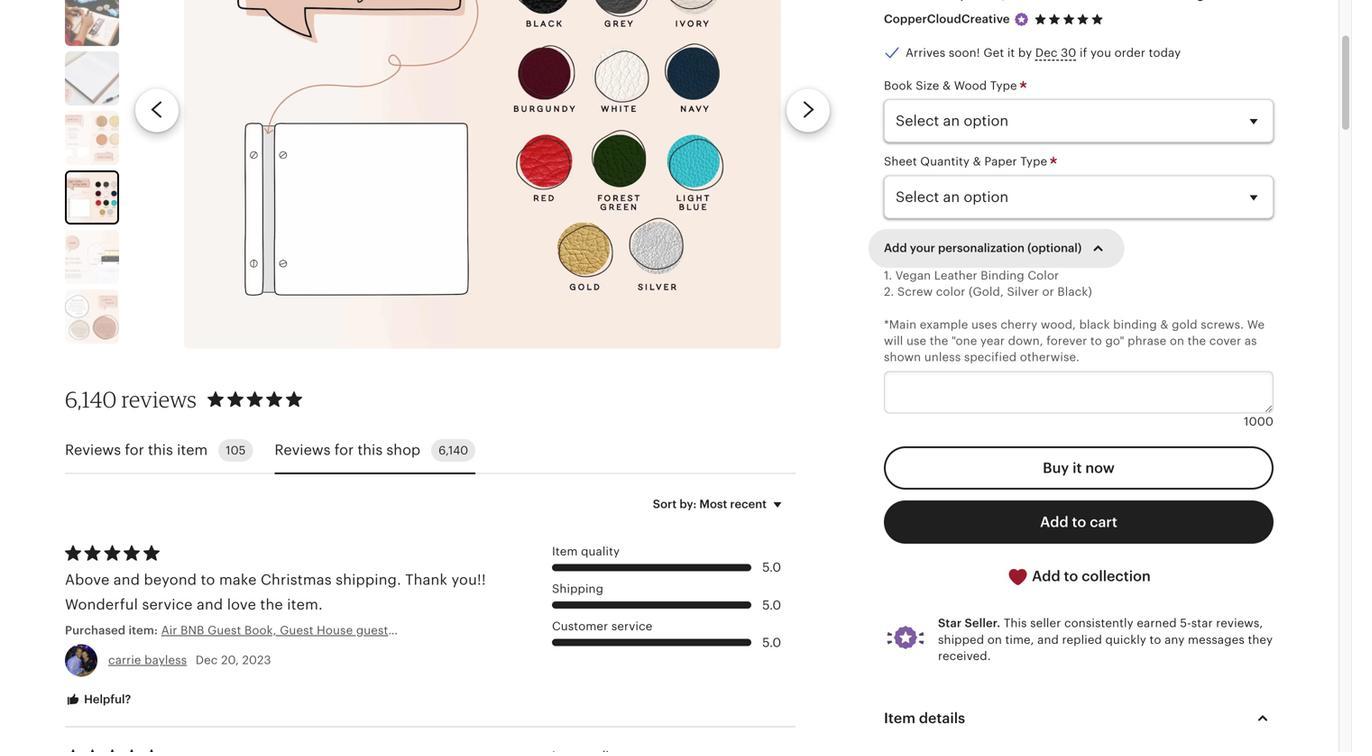 Task type: locate. For each thing, give the bounding box(es) containing it.
1 vertical spatial and
[[197, 597, 223, 613]]

1 for from the left
[[125, 442, 144, 458]]

reviews down the 6,140 reviews
[[65, 442, 121, 458]]

0 horizontal spatial this
[[148, 442, 173, 458]]

0 vertical spatial service
[[142, 597, 193, 613]]

service
[[142, 597, 193, 613], [612, 620, 653, 633]]

seller.
[[965, 617, 1001, 630]]

to down earned
[[1150, 633, 1162, 647]]

(optional)
[[1028, 242, 1082, 255]]

love
[[227, 597, 256, 613]]

105
[[226, 444, 246, 457]]

5.0
[[762, 560, 781, 575], [762, 598, 781, 612], [762, 635, 781, 650]]

6,140 inside tab list
[[439, 444, 468, 457]]

1 vertical spatial &
[[973, 155, 981, 168]]

as
[[1245, 334, 1257, 348]]

0 vertical spatial on
[[1170, 334, 1185, 348]]

guest books include one of 2 paper types. all paper is archival quality and will not yellow or fade over time. standard 28lb paper is white, or 65lb cardstock is available in white, black, or cream colors. image
[[65, 230, 119, 284]]

2 vertical spatial &
[[1160, 318, 1169, 331]]

this left shop
[[358, 442, 383, 458]]

phrase
[[1128, 334, 1167, 348]]

christmas
[[261, 572, 332, 588]]

make
[[219, 572, 257, 588]]

add left cart
[[1040, 514, 1069, 530]]

binding
[[981, 269, 1025, 282]]

add inside button
[[1032, 568, 1061, 584]]

2 vertical spatial 5.0
[[762, 635, 781, 650]]

3 5.0 from the top
[[762, 635, 781, 650]]

size
[[916, 79, 939, 92]]

purchased
[[65, 624, 126, 637]]

this seller consistently earned 5-star reviews, shipped on time, and replied quickly to any messages they received.
[[938, 617, 1273, 663]]

shown
[[884, 351, 921, 364]]

reviews for this item
[[65, 442, 208, 458]]

buy it now
[[1043, 460, 1115, 476]]

0 horizontal spatial item
[[552, 545, 578, 558]]

the up unless
[[930, 334, 948, 348]]

star
[[1192, 617, 1213, 630]]

on inside this seller consistently earned 5-star reviews, shipped on time, and replied quickly to any messages they received.
[[988, 633, 1002, 647]]

reviews for reviews for this shop
[[275, 442, 331, 458]]

2 vertical spatial and
[[1038, 633, 1059, 647]]

1 5.0 from the top
[[762, 560, 781, 575]]

sheet
[[884, 155, 917, 168]]

1 horizontal spatial books are bound using vegan leather binding available in black, grey, ivory, burgundy, white, navy, red, forest green, light blue, gold, or silver. image
[[184, 0, 781, 349]]

this for shop
[[358, 442, 383, 458]]

earned
[[1137, 617, 1177, 630]]

1 vertical spatial item
[[884, 711, 916, 727]]

& for size
[[943, 79, 951, 92]]

0 vertical spatial &
[[943, 79, 951, 92]]

1 horizontal spatial on
[[1170, 334, 1185, 348]]

6,140
[[65, 386, 117, 413], [439, 444, 468, 457]]

add for add your personalization (optional)
[[884, 242, 907, 255]]

first anniversary scrapbook gift paper 1st anniversary gift image 3 image
[[65, 0, 119, 46]]

1 vertical spatial add
[[1040, 514, 1069, 530]]

service down beyond in the left bottom of the page
[[142, 597, 193, 613]]

vegan
[[896, 269, 931, 282]]

use
[[907, 334, 927, 348]]

soon! get
[[949, 46, 1004, 60]]

1 horizontal spatial this
[[358, 442, 383, 458]]

now
[[1086, 460, 1115, 476]]

it
[[1008, 46, 1015, 60], [1073, 460, 1082, 476]]

the inside above and beyond to make christmas shipping. thank you!! wonderful service and love the item.
[[260, 597, 283, 613]]

add inside dropdown button
[[884, 242, 907, 255]]

and left "love"
[[197, 597, 223, 613]]

0 horizontal spatial the
[[260, 597, 283, 613]]

and up wonderful
[[113, 572, 140, 588]]

year
[[981, 334, 1005, 348]]

item left the details
[[884, 711, 916, 727]]

0 horizontal spatial for
[[125, 442, 144, 458]]

consistently
[[1064, 617, 1134, 630]]

1 vertical spatial 5.0
[[762, 598, 781, 612]]

recent
[[730, 497, 767, 511]]

1 horizontal spatial item
[[884, 711, 916, 727]]

for for item
[[125, 442, 144, 458]]

0 vertical spatial it
[[1008, 46, 1015, 60]]

1 horizontal spatial dec
[[1036, 46, 1058, 60]]

to down black
[[1091, 334, 1102, 348]]

add to collection button
[[884, 555, 1274, 599]]

screw
[[898, 285, 933, 299]]

it left by
[[1008, 46, 1015, 60]]

item left quality
[[552, 545, 578, 558]]

add inside button
[[1040, 514, 1069, 530]]

first anniversary scrapbook gift paper 1st anniversary gift image 4 image
[[65, 52, 119, 106]]

0 vertical spatial 6,140
[[65, 386, 117, 413]]

star
[[938, 617, 962, 630]]

buy
[[1043, 460, 1069, 476]]

type for wood
[[990, 79, 1017, 92]]

unless
[[925, 351, 961, 364]]

to left cart
[[1072, 514, 1086, 530]]

beyond
[[144, 572, 197, 588]]

item inside item details dropdown button
[[884, 711, 916, 727]]

for down the 6,140 reviews
[[125, 442, 144, 458]]

your
[[910, 242, 935, 255]]

type right wood
[[990, 79, 1017, 92]]

dec right by
[[1036, 46, 1058, 60]]

for
[[125, 442, 144, 458], [335, 442, 354, 458]]

on inside *main example uses cherry wood, black binding & gold screws. we will use the "one year down, forever to go" phrase on the cover as shown unless specified otherwise.
[[1170, 334, 1185, 348]]

seller
[[1030, 617, 1061, 630]]

book size & wood type
[[884, 79, 1021, 92]]

quality
[[581, 545, 620, 558]]

dec
[[1036, 46, 1058, 60], [196, 654, 218, 667]]

type for paper
[[1021, 155, 1048, 168]]

0 horizontal spatial and
[[113, 572, 140, 588]]

reviews right 105
[[275, 442, 331, 458]]

2 horizontal spatial the
[[1188, 334, 1206, 348]]

on
[[1170, 334, 1185, 348], [988, 633, 1002, 647]]

sort
[[653, 497, 677, 511]]

0 horizontal spatial dec
[[196, 654, 218, 667]]

1 vertical spatial it
[[1073, 460, 1082, 476]]

service right customer
[[612, 620, 653, 633]]

1 horizontal spatial it
[[1073, 460, 1082, 476]]

helpful?
[[81, 693, 131, 706]]

it inside button
[[1073, 460, 1082, 476]]

book
[[884, 79, 913, 92]]

item.
[[287, 597, 323, 613]]

on down gold
[[1170, 334, 1185, 348]]

will
[[884, 334, 903, 348]]

gold
[[1172, 318, 1198, 331]]

to inside button
[[1064, 568, 1078, 584]]

reviews for reviews for this item
[[65, 442, 121, 458]]

1 horizontal spatial reviews
[[275, 442, 331, 458]]

0 vertical spatial and
[[113, 572, 140, 588]]

2 horizontal spatial &
[[1160, 318, 1169, 331]]

reviews,
[[1216, 617, 1263, 630]]

5.0 for quality
[[762, 560, 781, 575]]

add to cart
[[1040, 514, 1118, 530]]

quickly
[[1106, 633, 1147, 647]]

reviews for this shop
[[275, 442, 421, 458]]

1 vertical spatial 6,140
[[439, 444, 468, 457]]

1 horizontal spatial type
[[1021, 155, 1048, 168]]

&
[[943, 79, 951, 92], [973, 155, 981, 168], [1160, 318, 1169, 331]]

1 horizontal spatial for
[[335, 442, 354, 458]]

sort by: most recent
[[653, 497, 767, 511]]

any
[[1165, 633, 1185, 647]]

the for *main example uses cherry wood, black binding & gold screws. we will use the "one year down, forever to go" phrase on the cover as shown unless specified otherwise.
[[930, 334, 948, 348]]

to inside this seller consistently earned 5-star reviews, shipped on time, and replied quickly to any messages they received.
[[1150, 633, 1162, 647]]

books are bound using vegan leather binding available in black, grey, ivory, burgundy, white, navy, red, forest green, light blue, gold, or silver. image
[[184, 0, 781, 349], [67, 172, 117, 223]]

on down seller.
[[988, 633, 1002, 647]]

& left paper at the top of page
[[973, 155, 981, 168]]

it right buy
[[1073, 460, 1082, 476]]

reviews
[[121, 386, 197, 413]]

2 vertical spatial add
[[1032, 568, 1061, 584]]

this left item
[[148, 442, 173, 458]]

1.
[[884, 269, 892, 282]]

0 horizontal spatial &
[[943, 79, 951, 92]]

first anniversary scrapbook gift paper 1st anniversary gift image 8 image
[[65, 290, 119, 344]]

2 horizontal spatial and
[[1038, 633, 1059, 647]]

0 horizontal spatial reviews
[[65, 442, 121, 458]]

the right "love"
[[260, 597, 283, 613]]

& left gold
[[1160, 318, 1169, 331]]

1 horizontal spatial the
[[930, 334, 948, 348]]

0 vertical spatial 5.0
[[762, 560, 781, 575]]

5-
[[1180, 617, 1192, 630]]

0 horizontal spatial it
[[1008, 46, 1015, 60]]

0 vertical spatial add
[[884, 242, 907, 255]]

the down gold
[[1188, 334, 1206, 348]]

2 for from the left
[[335, 442, 354, 458]]

messages
[[1188, 633, 1245, 647]]

reviews
[[65, 442, 121, 458], [275, 442, 331, 458]]

0 vertical spatial dec
[[1036, 46, 1058, 60]]

0 vertical spatial item
[[552, 545, 578, 558]]

1 horizontal spatial service
[[612, 620, 653, 633]]

0 vertical spatial type
[[990, 79, 1017, 92]]

example
[[920, 318, 968, 331]]

6,140 right shop
[[439, 444, 468, 457]]

the for above and beyond to make christmas shipping. thank you!! wonderful service and love the item.
[[260, 597, 283, 613]]

and down seller
[[1038, 633, 1059, 647]]

1 vertical spatial dec
[[196, 654, 218, 667]]

tab list
[[65, 428, 796, 474]]

1 horizontal spatial 6,140
[[439, 444, 468, 457]]

dec left the 20, on the left
[[196, 654, 218, 667]]

Add your personalization (optional) text field
[[884, 371, 1274, 414]]

wonderful
[[65, 597, 138, 613]]

& right size
[[943, 79, 951, 92]]

1 horizontal spatial &
[[973, 155, 981, 168]]

0 horizontal spatial 6,140
[[65, 386, 117, 413]]

6,140 for 6,140 reviews
[[65, 386, 117, 413]]

add up seller
[[1032, 568, 1061, 584]]

2 reviews from the left
[[275, 442, 331, 458]]

for left shop
[[335, 442, 354, 458]]

6,140 left reviews
[[65, 386, 117, 413]]

add left 'your'
[[884, 242, 907, 255]]

for for shop
[[335, 442, 354, 458]]

to left make
[[201, 572, 215, 588]]

cherry
[[1001, 318, 1038, 331]]

0 horizontal spatial service
[[142, 597, 193, 613]]

1 this from the left
[[148, 442, 173, 458]]

the
[[930, 334, 948, 348], [1188, 334, 1206, 348], [260, 597, 283, 613]]

add for add to collection
[[1032, 568, 1061, 584]]

6,140 for 6,140
[[439, 444, 468, 457]]

0 horizontal spatial type
[[990, 79, 1017, 92]]

and inside this seller consistently earned 5-star reviews, shipped on time, and replied quickly to any messages they received.
[[1038, 633, 1059, 647]]

1 vertical spatial on
[[988, 633, 1002, 647]]

to
[[1091, 334, 1102, 348], [1072, 514, 1086, 530], [1064, 568, 1078, 584], [201, 572, 215, 588], [1150, 633, 1162, 647]]

& inside *main example uses cherry wood, black binding & gold screws. we will use the "one year down, forever to go" phrase on the cover as shown unless specified otherwise.
[[1160, 318, 1169, 331]]

to left collection
[[1064, 568, 1078, 584]]

we
[[1247, 318, 1265, 331]]

type right paper at the top of page
[[1021, 155, 1048, 168]]

0 horizontal spatial on
[[988, 633, 1002, 647]]

2 this from the left
[[358, 442, 383, 458]]

1 vertical spatial type
[[1021, 155, 1048, 168]]

1 reviews from the left
[[65, 442, 121, 458]]

add to cart button
[[884, 501, 1274, 544]]

or
[[1042, 285, 1054, 299]]

personalization
[[938, 242, 1025, 255]]



Task type: vqa. For each thing, say whether or not it's contained in the screenshot.
50s danish modern copper and glass pendant lamp image
no



Task type: describe. For each thing, give the bounding box(es) containing it.
color
[[936, 285, 966, 299]]

to inside *main example uses cherry wood, black binding & gold screws. we will use the "one year down, forever to go" phrase on the cover as shown unless specified otherwise.
[[1091, 334, 1102, 348]]

item quality
[[552, 545, 620, 558]]

6,140 reviews
[[65, 386, 197, 413]]

paper
[[985, 155, 1017, 168]]

service inside above and beyond to make christmas shipping. thank you!! wonderful service and love the item.
[[142, 597, 193, 613]]

color
[[1028, 269, 1059, 282]]

order
[[1115, 46, 1146, 60]]

customer
[[552, 620, 608, 633]]

0 horizontal spatial books are bound using vegan leather binding available in black, grey, ivory, burgundy, white, navy, red, forest green, light blue, gold, or silver. image
[[67, 172, 117, 223]]

black
[[1079, 318, 1110, 331]]

star_seller image
[[1014, 11, 1030, 28]]

5.0 for service
[[762, 635, 781, 650]]

by:
[[680, 497, 697, 511]]

20,
[[221, 654, 239, 667]]

specified
[[964, 351, 1017, 364]]

item details button
[[868, 697, 1290, 740]]

by
[[1018, 46, 1032, 60]]

this for item
[[148, 442, 173, 458]]

collection
[[1082, 568, 1151, 584]]

1. vegan leather binding color 2. screw color (gold, silver or black)
[[884, 269, 1092, 299]]

customer service
[[552, 620, 653, 633]]

2 5.0 from the top
[[762, 598, 781, 612]]

most
[[700, 497, 727, 511]]

arrives soon! get it by dec 30 if you order today
[[906, 46, 1181, 60]]

down,
[[1008, 334, 1044, 348]]

they
[[1248, 633, 1273, 647]]

coppercloudcreative link
[[884, 12, 1010, 26]]

item for item quality
[[552, 545, 578, 558]]

thank
[[405, 572, 448, 588]]

to inside button
[[1072, 514, 1086, 530]]

to inside above and beyond to make christmas shipping. thank you!! wonderful service and love the item.
[[201, 572, 215, 588]]

1 horizontal spatial and
[[197, 597, 223, 613]]

sort by: most recent button
[[639, 485, 802, 523]]

quantity
[[920, 155, 970, 168]]

binding
[[1113, 318, 1157, 331]]

& for quantity
[[973, 155, 981, 168]]

carrie bayless dec 20, 2023
[[108, 654, 271, 667]]

add your personalization (optional)
[[884, 242, 1082, 255]]

item
[[177, 442, 208, 458]]

shop
[[387, 442, 421, 458]]

first anniversary scrapbook gift paper 1st anniversary gift image 5 image
[[65, 111, 119, 165]]

forever
[[1047, 334, 1087, 348]]

tab list containing reviews for this item
[[65, 428, 796, 474]]

*main
[[884, 318, 917, 331]]

add to collection
[[1029, 568, 1151, 584]]

item for item details
[[884, 711, 916, 727]]

replied
[[1062, 633, 1102, 647]]

shipping
[[552, 582, 604, 596]]

cart
[[1090, 514, 1118, 530]]

cover
[[1210, 334, 1242, 348]]

item:
[[129, 624, 158, 637]]

star seller.
[[938, 617, 1001, 630]]

time,
[[1005, 633, 1034, 647]]

wood
[[954, 79, 987, 92]]

(gold,
[[969, 285, 1004, 299]]

uses
[[972, 318, 998, 331]]

screws.
[[1201, 318, 1244, 331]]

carrie
[[108, 654, 141, 667]]

bayless
[[144, 654, 187, 667]]

wood,
[[1041, 318, 1076, 331]]

add for add to cart
[[1040, 514, 1069, 530]]

1 vertical spatial service
[[612, 620, 653, 633]]

*main example uses cherry wood, black binding & gold screws. we will use the "one year down, forever to go" phrase on the cover as shown unless specified otherwise.
[[884, 318, 1265, 364]]

helpful? button
[[51, 683, 145, 717]]

you!!
[[452, 572, 486, 588]]

purchased item:
[[65, 624, 161, 637]]

this
[[1004, 617, 1027, 630]]

you
[[1091, 46, 1112, 60]]

go"
[[1106, 334, 1125, 348]]

2.
[[884, 285, 894, 299]]

if
[[1080, 46, 1087, 60]]

leather
[[934, 269, 978, 282]]

silver
[[1007, 285, 1039, 299]]

received.
[[938, 650, 991, 663]]

above
[[65, 572, 110, 588]]

30
[[1061, 46, 1077, 60]]

"one
[[952, 334, 977, 348]]

arrives
[[906, 46, 946, 60]]

today
[[1149, 46, 1181, 60]]

carrie bayless link
[[108, 654, 187, 667]]

shipping.
[[336, 572, 401, 588]]

black)
[[1058, 285, 1092, 299]]

details
[[919, 711, 965, 727]]

item details
[[884, 711, 965, 727]]



